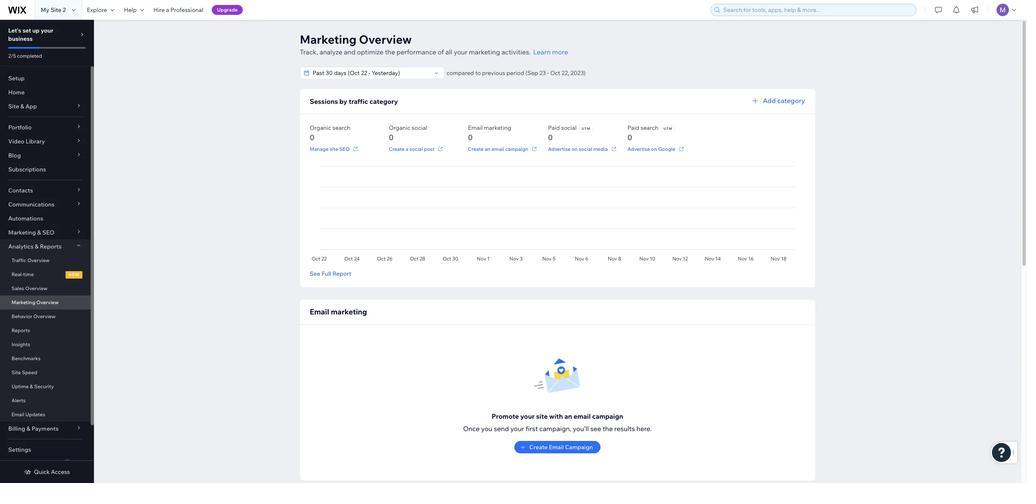 Task type: describe. For each thing, give the bounding box(es) containing it.
here.
[[637, 425, 652, 433]]

uptime
[[12, 383, 29, 390]]

marketing inside the marketing overview track, analyze and optimize the performance of all your marketing activities. learn more
[[469, 48, 500, 56]]

performance
[[397, 48, 436, 56]]

contacts button
[[0, 183, 91, 197]]

more
[[552, 48, 568, 56]]

marketing for marketing overview
[[12, 299, 35, 305]]

first
[[526, 425, 538, 433]]

0 horizontal spatial an
[[485, 146, 491, 152]]

0 for organic social 0
[[389, 133, 394, 142]]

promote your site with an email campaign once you send your first campaign, you'll see the results here.
[[463, 412, 652, 433]]

compared to previous period (sep 23 - oct 22, 2023)
[[447, 69, 586, 77]]

2
[[63, 6, 66, 14]]

marketing for email marketing 0
[[484, 124, 511, 131]]

marketing overview
[[12, 299, 59, 305]]

advertise on google link
[[628, 145, 685, 153]]

you
[[481, 425, 492, 433]]

add category button
[[751, 96, 805, 106]]

benchmarks
[[12, 355, 41, 362]]

organic for organic search 0
[[310, 124, 331, 131]]

app
[[25, 103, 37, 110]]

& for site
[[20, 103, 24, 110]]

social inside organic social 0
[[412, 124, 427, 131]]

sessions
[[310, 97, 338, 106]]

sales
[[12, 285, 24, 291]]

0 vertical spatial campaign
[[505, 146, 528, 152]]

billing
[[8, 425, 25, 432]]

payments
[[32, 425, 59, 432]]

subscriptions link
[[0, 162, 91, 176]]

hire a professional link
[[149, 0, 208, 20]]

explore
[[87, 6, 107, 14]]

traffic
[[349, 97, 368, 106]]

5 0 from the left
[[628, 133, 632, 142]]

advertise for search
[[628, 146, 650, 152]]

sales overview
[[12, 285, 47, 291]]

create for organic social 0
[[389, 146, 405, 152]]

communications button
[[0, 197, 91, 211]]

seo for marketing & seo
[[42, 229, 54, 236]]

upgrade
[[217, 7, 238, 13]]

manage
[[310, 146, 329, 152]]

see
[[310, 270, 320, 277]]

category inside button
[[777, 96, 805, 105]]

search for paid search
[[641, 124, 659, 131]]

let's set up your business
[[8, 27, 53, 42]]

my
[[41, 6, 49, 14]]

22,
[[562, 69, 569, 77]]

email updates link
[[0, 408, 91, 422]]

analytics
[[8, 243, 33, 250]]

access
[[51, 468, 70, 476]]

settings link
[[0, 443, 91, 457]]

overview for sales overview
[[25, 285, 47, 291]]

marketing & seo button
[[0, 225, 91, 239]]

insights link
[[0, 338, 91, 352]]

0 vertical spatial site
[[51, 6, 61, 14]]

with
[[549, 412, 563, 420]]

reports inside 'link'
[[12, 327, 30, 333]]

see
[[590, 425, 601, 433]]

contacts
[[8, 187, 33, 194]]

quick access button
[[24, 468, 70, 476]]

on for paid search
[[651, 146, 657, 152]]

promote
[[492, 412, 519, 420]]

apps
[[8, 460, 23, 467]]

overview for marketing overview track, analyze and optimize the performance of all your marketing activities. learn more
[[359, 32, 412, 47]]

2023)
[[571, 69, 586, 77]]

real-
[[12, 271, 23, 277]]

manage site seo link
[[310, 145, 360, 153]]

google
[[658, 146, 675, 152]]

and
[[344, 48, 356, 56]]

once
[[463, 425, 480, 433]]

0 for email marketing 0
[[468, 133, 473, 142]]

email marketing 0
[[468, 124, 511, 142]]

create an email campaign link
[[468, 145, 538, 153]]

advertise for social
[[548, 146, 571, 152]]

learn more link
[[533, 47, 568, 57]]

video
[[8, 138, 24, 145]]

create a social post link
[[389, 145, 444, 153]]

social left media
[[579, 146, 592, 152]]

add category
[[763, 96, 805, 105]]

my site 2
[[41, 6, 66, 14]]

2/5
[[8, 53, 16, 59]]

to
[[475, 69, 481, 77]]

1
[[67, 460, 69, 465]]

overview for behavior overview
[[33, 313, 56, 319]]

traffic overview
[[12, 257, 50, 263]]

seo for manage site seo
[[339, 146, 350, 152]]

organic search 0
[[310, 124, 350, 142]]

marketing & seo
[[8, 229, 54, 236]]

professional
[[170, 6, 203, 14]]

blog
[[8, 152, 21, 159]]

overview for marketing overview
[[36, 299, 59, 305]]

paid search
[[628, 124, 659, 131]]

social up advertise on social media
[[561, 124, 577, 131]]

search for organic search 0
[[333, 124, 350, 131]]

send
[[494, 425, 509, 433]]

upgrade button
[[212, 5, 243, 15]]

paid social
[[548, 124, 577, 131]]

marketing overview link
[[0, 296, 91, 310]]

utm for paid social
[[582, 127, 590, 131]]

23
[[539, 69, 546, 77]]

paid for paid social
[[548, 124, 560, 131]]

video library
[[8, 138, 45, 145]]

quick
[[34, 468, 50, 476]]

manage site seo
[[310, 146, 350, 152]]

portfolio button
[[0, 120, 91, 134]]

your inside "let's set up your business"
[[41, 27, 53, 34]]

email updates
[[12, 411, 45, 418]]

email for email updates
[[12, 411, 24, 418]]

0 for organic search 0
[[310, 133, 315, 142]]

traffic overview link
[[0, 254, 91, 268]]



Task type: vqa. For each thing, say whether or not it's contained in the screenshot.
bottom Select field
no



Task type: locate. For each thing, give the bounding box(es) containing it.
1 vertical spatial site
[[8, 103, 19, 110]]

search
[[333, 124, 350, 131], [641, 124, 659, 131]]

paid up advertise on google at the right top of page
[[628, 124, 639, 131]]

marketing up the to
[[469, 48, 500, 56]]

create inside button
[[529, 444, 548, 451]]

0 inside organic social 0
[[389, 133, 394, 142]]

1 0 from the left
[[310, 133, 315, 142]]

reports link
[[0, 324, 91, 338]]

your inside the marketing overview track, analyze and optimize the performance of all your marketing activities. learn more
[[454, 48, 468, 56]]

advertise down paid social
[[548, 146, 571, 152]]

search up advertise on google at the right top of page
[[641, 124, 659, 131]]

1 horizontal spatial an
[[564, 412, 572, 420]]

0 horizontal spatial create
[[389, 146, 405, 152]]

home
[[8, 89, 25, 96]]

seo up analytics & reports popup button
[[42, 229, 54, 236]]

& right 'uptime'
[[30, 383, 33, 390]]

& for marketing
[[37, 229, 41, 236]]

help button
[[119, 0, 149, 20]]

campaign up see
[[592, 412, 623, 420]]

an down email marketing 0 at the left
[[485, 146, 491, 152]]

optimize
[[357, 48, 383, 56]]

a for social
[[406, 146, 408, 152]]

1 vertical spatial campaign
[[592, 412, 623, 420]]

0 horizontal spatial search
[[333, 124, 350, 131]]

create down email marketing 0 at the left
[[468, 146, 484, 152]]

billing & payments
[[8, 425, 59, 432]]

paid for paid search
[[628, 124, 639, 131]]

benchmarks link
[[0, 352, 91, 366]]

an right with at the bottom
[[564, 412, 572, 420]]

email
[[468, 124, 483, 131], [310, 307, 329, 317], [12, 411, 24, 418], [549, 444, 564, 451]]

billing & payments button
[[0, 422, 91, 436]]

& up analytics & reports
[[37, 229, 41, 236]]

report
[[333, 270, 351, 277]]

create email campaign button
[[515, 441, 600, 453]]

marketing up analytics
[[8, 229, 36, 236]]

setup
[[8, 75, 25, 82]]

activities.
[[502, 48, 531, 56]]

overview down sales overview link
[[36, 299, 59, 305]]

advertise down "paid search"
[[628, 146, 650, 152]]

0 vertical spatial a
[[166, 6, 169, 14]]

oct
[[550, 69, 560, 77]]

reports up traffic overview link on the left bottom of the page
[[40, 243, 62, 250]]

1 paid from the left
[[548, 124, 560, 131]]

full
[[322, 270, 331, 277]]

your left first
[[510, 425, 524, 433]]

1 advertise from the left
[[548, 146, 571, 152]]

sidebar element
[[0, 20, 94, 483]]

organic for organic social 0
[[389, 124, 410, 131]]

overview up marketing overview
[[25, 285, 47, 291]]

compared
[[447, 69, 474, 77]]

2 vertical spatial marketing
[[331, 307, 367, 317]]

marketing inside popup button
[[8, 229, 36, 236]]

category right traffic
[[370, 97, 398, 106]]

setup link
[[0, 71, 91, 85]]

an inside promote your site with an email campaign once you send your first campaign, you'll see the results here.
[[564, 412, 572, 420]]

email for email marketing
[[310, 307, 329, 317]]

email down "see"
[[310, 307, 329, 317]]

email down email marketing 0 at the left
[[492, 146, 504, 152]]

1 horizontal spatial advertise
[[628, 146, 650, 152]]

0 vertical spatial email
[[492, 146, 504, 152]]

utm for paid search
[[664, 127, 672, 131]]

1 horizontal spatial reports
[[40, 243, 62, 250]]

& inside "link"
[[30, 383, 33, 390]]

marketing for marketing & seo
[[8, 229, 36, 236]]

None field
[[310, 67, 431, 79]]

organic inside organic search 0
[[310, 124, 331, 131]]

search up manage site seo link
[[333, 124, 350, 131]]

0 horizontal spatial advertise
[[548, 146, 571, 152]]

marketing inside email marketing 0
[[484, 124, 511, 131]]

1 vertical spatial an
[[564, 412, 572, 420]]

a for professional
[[166, 6, 169, 14]]

0 inside organic search 0
[[310, 133, 315, 142]]

site & app button
[[0, 99, 91, 113]]

communications
[[8, 201, 54, 208]]

0 horizontal spatial the
[[385, 48, 395, 56]]

email up create an email campaign
[[468, 124, 483, 131]]

organic up manage at the top left of the page
[[310, 124, 331, 131]]

video library button
[[0, 134, 91, 148]]

on down paid social
[[572, 146, 578, 152]]

blog button
[[0, 148, 91, 162]]

site right manage at the top left of the page
[[330, 146, 338, 152]]

0 vertical spatial reports
[[40, 243, 62, 250]]

social left the post
[[410, 146, 423, 152]]

0 down paid social
[[548, 133, 553, 142]]

0 horizontal spatial campaign
[[505, 146, 528, 152]]

0 up create an email campaign
[[468, 133, 473, 142]]

category right add
[[777, 96, 805, 105]]

analyze
[[320, 48, 342, 56]]

marketing
[[469, 48, 500, 56], [484, 124, 511, 131], [331, 307, 367, 317]]

a right 'hire'
[[166, 6, 169, 14]]

1 horizontal spatial site
[[536, 412, 548, 420]]

0 horizontal spatial site
[[330, 146, 338, 152]]

overview down marketing overview link
[[33, 313, 56, 319]]

sessions by traffic category
[[310, 97, 398, 106]]

0 inside email marketing 0
[[468, 133, 473, 142]]

overview down analytics & reports
[[27, 257, 50, 263]]

1 horizontal spatial organic
[[389, 124, 410, 131]]

& inside popup button
[[35, 243, 39, 250]]

utm up google
[[664, 127, 672, 131]]

email inside promote your site with an email campaign once you send your first campaign, you'll see the results here.
[[574, 412, 591, 420]]

time
[[23, 271, 34, 277]]

4 0 from the left
[[548, 133, 553, 142]]

completed
[[17, 53, 42, 59]]

0 up manage at the top left of the page
[[310, 133, 315, 142]]

email inside create email campaign button
[[549, 444, 564, 451]]

& left app
[[20, 103, 24, 110]]

& for analytics
[[35, 243, 39, 250]]

hire a professional
[[154, 6, 203, 14]]

1 on from the left
[[572, 146, 578, 152]]

subscriptions
[[8, 166, 46, 173]]

email for email marketing 0
[[468, 124, 483, 131]]

create for email marketing 0
[[468, 146, 484, 152]]

site speed link
[[0, 366, 91, 380]]

1 horizontal spatial utm
[[664, 127, 672, 131]]

set
[[23, 27, 31, 34]]

seo down organic search 0
[[339, 146, 350, 152]]

1 horizontal spatial the
[[603, 425, 613, 433]]

2 horizontal spatial create
[[529, 444, 548, 451]]

1 vertical spatial reports
[[12, 327, 30, 333]]

0 horizontal spatial a
[[166, 6, 169, 14]]

1 horizontal spatial paid
[[628, 124, 639, 131]]

search inside organic search 0
[[333, 124, 350, 131]]

advertise on social media link
[[548, 145, 618, 153]]

1 vertical spatial site
[[536, 412, 548, 420]]

0 vertical spatial marketing
[[300, 32, 356, 47]]

site
[[330, 146, 338, 152], [536, 412, 548, 420]]

automations
[[8, 215, 43, 222]]

the inside promote your site with an email campaign once you send your first campaign, you'll see the results here.
[[603, 425, 613, 433]]

0 horizontal spatial utm
[[582, 127, 590, 131]]

overview up the 'optimize'
[[359, 32, 412, 47]]

1 horizontal spatial category
[[777, 96, 805, 105]]

previous
[[482, 69, 505, 77]]

site for site speed
[[12, 369, 21, 376]]

home link
[[0, 85, 91, 99]]

2/5 completed
[[8, 53, 42, 59]]

0 horizontal spatial paid
[[548, 124, 560, 131]]

1 organic from the left
[[310, 124, 331, 131]]

a down organic social 0
[[406, 146, 408, 152]]

media
[[593, 146, 608, 152]]

2 advertise from the left
[[628, 146, 650, 152]]

campaign
[[565, 444, 593, 451]]

see full report
[[310, 270, 351, 277]]

security
[[34, 383, 54, 390]]

settings
[[8, 446, 31, 453]]

organic inside organic social 0
[[389, 124, 410, 131]]

Search for tools, apps, help & more... field
[[721, 4, 914, 16]]

marketing up behavior
[[12, 299, 35, 305]]

of
[[438, 48, 444, 56]]

campaign
[[505, 146, 528, 152], [592, 412, 623, 420]]

on
[[572, 146, 578, 152], [651, 146, 657, 152]]

0 up "create a social post"
[[389, 133, 394, 142]]

email down alerts
[[12, 411, 24, 418]]

the
[[385, 48, 395, 56], [603, 425, 613, 433]]

advertise on google
[[628, 146, 675, 152]]

1 horizontal spatial a
[[406, 146, 408, 152]]

0 horizontal spatial category
[[370, 97, 398, 106]]

period
[[507, 69, 524, 77]]

new
[[68, 272, 80, 277]]

paid
[[548, 124, 560, 131], [628, 124, 639, 131]]

alerts link
[[0, 394, 91, 408]]

real-time
[[12, 271, 34, 277]]

create down first
[[529, 444, 548, 451]]

1 horizontal spatial campaign
[[592, 412, 623, 420]]

marketing down report in the left bottom of the page
[[331, 307, 367, 317]]

learn
[[533, 48, 551, 56]]

utm up advertise on social media link
[[582, 127, 590, 131]]

marketing up create an email campaign
[[484, 124, 511, 131]]

help
[[124, 6, 137, 14]]

seo
[[339, 146, 350, 152], [42, 229, 54, 236]]

site down home at the left
[[8, 103, 19, 110]]

site left with at the bottom
[[536, 412, 548, 420]]

1 vertical spatial seo
[[42, 229, 54, 236]]

1 search from the left
[[333, 124, 350, 131]]

sales overview link
[[0, 282, 91, 296]]

2 utm from the left
[[664, 127, 672, 131]]

0 horizontal spatial on
[[572, 146, 578, 152]]

reports inside popup button
[[40, 243, 62, 250]]

your right all on the top
[[454, 48, 468, 56]]

social up create a social post link
[[412, 124, 427, 131]]

1 vertical spatial marketing
[[484, 124, 511, 131]]

0 vertical spatial an
[[485, 146, 491, 152]]

the right see
[[603, 425, 613, 433]]

0 horizontal spatial reports
[[12, 327, 30, 333]]

& down 'marketing & seo'
[[35, 243, 39, 250]]

reports up insights at bottom
[[12, 327, 30, 333]]

1 vertical spatial a
[[406, 146, 408, 152]]

automations link
[[0, 211, 91, 225]]

the inside the marketing overview track, analyze and optimize the performance of all your marketing activities. learn more
[[385, 48, 395, 56]]

organic social 0
[[389, 124, 427, 142]]

behavior overview link
[[0, 310, 91, 324]]

site for site & app
[[8, 103, 19, 110]]

overview for traffic overview
[[27, 257, 50, 263]]

2 vertical spatial site
[[12, 369, 21, 376]]

& right the billing
[[26, 425, 30, 432]]

1 utm from the left
[[582, 127, 590, 131]]

2 paid from the left
[[628, 124, 639, 131]]

0 down "paid search"
[[628, 133, 632, 142]]

site inside promote your site with an email campaign once you send your first campaign, you'll see the results here.
[[536, 412, 548, 420]]

overview inside the marketing overview track, analyze and optimize the performance of all your marketing activities. learn more
[[359, 32, 412, 47]]

1 horizontal spatial search
[[641, 124, 659, 131]]

1 vertical spatial the
[[603, 425, 613, 433]]

analytics & reports button
[[0, 239, 91, 254]]

post
[[424, 146, 435, 152]]

2 organic from the left
[[389, 124, 410, 131]]

on for paid social
[[572, 146, 578, 152]]

2 0 from the left
[[389, 133, 394, 142]]

your right up
[[41, 27, 53, 34]]

& inside dropdown button
[[26, 425, 30, 432]]

create down organic social 0
[[389, 146, 405, 152]]

&
[[20, 103, 24, 110], [37, 229, 41, 236], [35, 243, 39, 250], [30, 383, 33, 390], [26, 425, 30, 432]]

0 vertical spatial marketing
[[469, 48, 500, 56]]

marketing inside the marketing overview track, analyze and optimize the performance of all your marketing activities. learn more
[[300, 32, 356, 47]]

1 horizontal spatial on
[[651, 146, 657, 152]]

0 vertical spatial the
[[385, 48, 395, 56]]

site inside popup button
[[8, 103, 19, 110]]

create email campaign
[[529, 444, 593, 451]]

behavior overview
[[12, 313, 56, 319]]

& for uptime
[[30, 383, 33, 390]]

0 horizontal spatial organic
[[310, 124, 331, 131]]

traffic
[[12, 257, 26, 263]]

site & app
[[8, 103, 37, 110]]

the right the 'optimize'
[[385, 48, 395, 56]]

library
[[26, 138, 45, 145]]

organic up "create a social post"
[[389, 124, 410, 131]]

0 vertical spatial seo
[[339, 146, 350, 152]]

on left google
[[651, 146, 657, 152]]

0
[[310, 133, 315, 142], [389, 133, 394, 142], [468, 133, 473, 142], [548, 133, 553, 142], [628, 133, 632, 142]]

1 vertical spatial email
[[574, 412, 591, 420]]

2 search from the left
[[641, 124, 659, 131]]

2 vertical spatial marketing
[[12, 299, 35, 305]]

campaign inside promote your site with an email campaign once you send your first campaign, you'll see the results here.
[[592, 412, 623, 420]]

add
[[763, 96, 776, 105]]

email down campaign,
[[549, 444, 564, 451]]

1 horizontal spatial create
[[468, 146, 484, 152]]

email inside email updates link
[[12, 411, 24, 418]]

3 0 from the left
[[468, 133, 473, 142]]

seo inside popup button
[[42, 229, 54, 236]]

& for billing
[[26, 425, 30, 432]]

1 vertical spatial marketing
[[8, 229, 36, 236]]

email inside email marketing 0
[[468, 124, 483, 131]]

marketing for email marketing
[[331, 307, 367, 317]]

marketing up analyze
[[300, 32, 356, 47]]

reports
[[40, 243, 62, 250], [12, 327, 30, 333]]

campaign down email marketing 0 at the left
[[505, 146, 528, 152]]

0 horizontal spatial seo
[[42, 229, 54, 236]]

0 horizontal spatial email
[[492, 146, 504, 152]]

2 on from the left
[[651, 146, 657, 152]]

1 horizontal spatial seo
[[339, 146, 350, 152]]

1 horizontal spatial email
[[574, 412, 591, 420]]

marketing for marketing overview track, analyze and optimize the performance of all your marketing activities. learn more
[[300, 32, 356, 47]]

paid up advertise on social media
[[548, 124, 560, 131]]

create a social post
[[389, 146, 435, 152]]

site left speed on the bottom of the page
[[12, 369, 21, 376]]

advertise
[[548, 146, 571, 152], [628, 146, 650, 152]]

0 vertical spatial site
[[330, 146, 338, 152]]

your up first
[[520, 412, 535, 420]]

email
[[492, 146, 504, 152], [574, 412, 591, 420]]

site left "2"
[[51, 6, 61, 14]]

site
[[51, 6, 61, 14], [8, 103, 19, 110], [12, 369, 21, 376]]

email up you'll
[[574, 412, 591, 420]]



